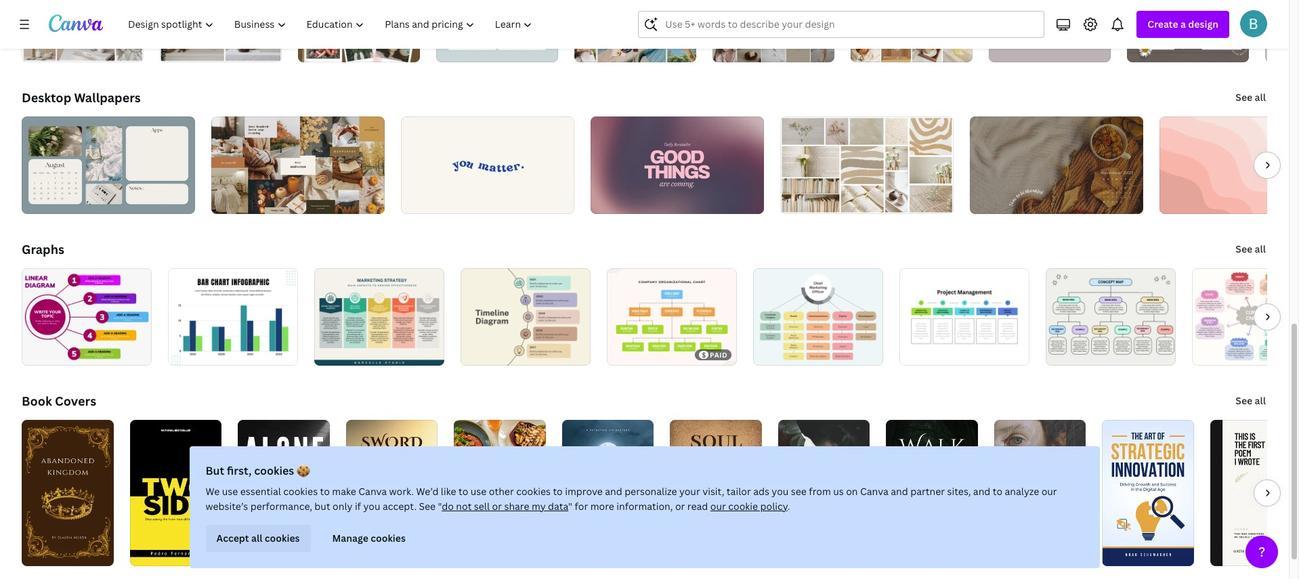 Task type: vqa. For each thing, say whether or not it's contained in the screenshot.
🍪
yes



Task type: locate. For each thing, give the bounding box(es) containing it.
all for graphs
[[1255, 243, 1266, 255]]

🍪
[[297, 463, 310, 478]]

or
[[492, 500, 502, 513], [675, 500, 685, 513]]

3 and from the left
[[974, 485, 991, 498]]

1 horizontal spatial canva
[[860, 485, 889, 498]]

see all
[[1236, 91, 1266, 104], [1236, 243, 1266, 255], [1236, 394, 1266, 407]]

not
[[456, 500, 472, 513]]

cookie
[[729, 500, 758, 513]]

first,
[[227, 463, 252, 478]]

cookies down performance,
[[265, 532, 300, 545]]

None search field
[[639, 11, 1045, 38]]

1 horizontal spatial or
[[675, 500, 685, 513]]

2 and from the left
[[891, 485, 908, 498]]

1 " from the left
[[438, 500, 442, 513]]

1 vertical spatial see all link
[[1235, 236, 1268, 263]]

and
[[605, 485, 622, 498], [891, 485, 908, 498], [974, 485, 991, 498]]

desktop
[[22, 89, 71, 106]]

cookies inside manage cookies button
[[371, 532, 406, 545]]

our inside we use essential cookies to make canva work. we'd like to use other cookies to improve and personalize your visit, tailor ads you see from us on canva and partner sites, and to analyze our website's performance, but only if you accept. see "
[[1042, 485, 1057, 498]]

0 horizontal spatial and
[[605, 485, 622, 498]]

0 vertical spatial see all link
[[1235, 84, 1268, 111]]

0 horizontal spatial canva
[[359, 485, 387, 498]]

my
[[532, 500, 546, 513]]

2 vertical spatial see all link
[[1235, 388, 1268, 415]]

2 horizontal spatial and
[[974, 485, 991, 498]]

tailor
[[727, 485, 751, 498]]

more
[[591, 500, 614, 513]]

see for book covers
[[1236, 394, 1253, 407]]

" left for
[[569, 500, 573, 513]]

all inside button
[[251, 532, 263, 545]]

1 horizontal spatial "
[[569, 500, 573, 513]]

0 vertical spatial our
[[1042, 485, 1057, 498]]

only
[[333, 500, 353, 513]]

4 to from the left
[[993, 485, 1003, 498]]

book covers link
[[22, 393, 96, 409]]

0 horizontal spatial or
[[492, 500, 502, 513]]

1 see all link from the top
[[1235, 84, 1268, 111]]

to right like
[[459, 485, 468, 498]]

all
[[1255, 91, 1266, 104], [1255, 243, 1266, 255], [1255, 394, 1266, 407], [251, 532, 263, 545]]

2 canva from the left
[[860, 485, 889, 498]]

you up "policy"
[[772, 485, 789, 498]]

canva
[[359, 485, 387, 498], [860, 485, 889, 498]]

use up website's in the left bottom of the page
[[222, 485, 238, 498]]

to up but
[[320, 485, 330, 498]]

1 horizontal spatial and
[[891, 485, 908, 498]]

"
[[438, 500, 442, 513], [569, 500, 573, 513]]

top level navigation element
[[119, 11, 544, 38]]

3 see all from the top
[[1236, 394, 1266, 407]]

and left partner at bottom
[[891, 485, 908, 498]]

0 vertical spatial see all
[[1236, 91, 1266, 104]]

do not sell or share my data " for more information, or read our cookie policy .
[[442, 500, 790, 513]]

0 horizontal spatial "
[[438, 500, 442, 513]]

2 vertical spatial see all
[[1236, 394, 1266, 407]]

see all link
[[1235, 84, 1268, 111], [1235, 236, 1268, 263], [1235, 388, 1268, 415]]

covers
[[55, 393, 96, 409]]

1 vertical spatial see all
[[1236, 243, 1266, 255]]

from
[[809, 485, 831, 498]]

see for desktop wallpapers
[[1236, 91, 1253, 104]]

3 see all link from the top
[[1235, 388, 1268, 415]]

Search search field
[[666, 12, 1018, 37]]

1 vertical spatial you
[[363, 500, 380, 513]]

or right sell
[[492, 500, 502, 513]]

we
[[206, 485, 220, 498]]

see all for covers
[[1236, 394, 1266, 407]]

see all link for covers
[[1235, 388, 1268, 415]]

0 horizontal spatial our
[[711, 500, 726, 513]]

canva right on
[[860, 485, 889, 498]]

" inside we use essential cookies to make canva work. we'd like to use other cookies to improve and personalize your visit, tailor ads you see from us on canva and partner sites, and to analyze our website's performance, but only if you accept. see "
[[438, 500, 442, 513]]

create a design button
[[1137, 11, 1230, 38]]

a
[[1181, 18, 1186, 30]]

but
[[315, 500, 330, 513]]

to up data at the bottom left
[[553, 485, 563, 498]]

and up do not sell or share my data " for more information, or read our cookie policy .
[[605, 485, 622, 498]]

create a design
[[1148, 18, 1219, 30]]

0 vertical spatial you
[[772, 485, 789, 498]]

improve
[[565, 485, 603, 498]]

for
[[575, 500, 588, 513]]

and right sites,
[[974, 485, 991, 498]]

see
[[1236, 91, 1253, 104], [1236, 243, 1253, 255], [1236, 394, 1253, 407], [419, 500, 436, 513]]

work.
[[389, 485, 414, 498]]

our down visit,
[[711, 500, 726, 513]]

our right the analyze
[[1042, 485, 1057, 498]]

on
[[846, 485, 858, 498]]

use
[[222, 485, 238, 498], [471, 485, 487, 498]]

canva up if
[[359, 485, 387, 498]]

2 or from the left
[[675, 500, 685, 513]]

sites,
[[948, 485, 971, 498]]

to left the analyze
[[993, 485, 1003, 498]]

other
[[489, 485, 514, 498]]

to
[[320, 485, 330, 498], [459, 485, 468, 498], [553, 485, 563, 498], [993, 485, 1003, 498]]

cookies
[[254, 463, 294, 478], [283, 485, 318, 498], [516, 485, 551, 498], [265, 532, 300, 545], [371, 532, 406, 545]]

" down like
[[438, 500, 442, 513]]

1 see all from the top
[[1236, 91, 1266, 104]]

1 vertical spatial our
[[711, 500, 726, 513]]

our
[[1042, 485, 1057, 498], [711, 500, 726, 513]]

see all link for wallpapers
[[1235, 84, 1268, 111]]

1 horizontal spatial use
[[471, 485, 487, 498]]

essential
[[240, 485, 281, 498]]

or left read on the right of page
[[675, 500, 685, 513]]

2 to from the left
[[459, 485, 468, 498]]

you right if
[[363, 500, 380, 513]]

1 canva from the left
[[359, 485, 387, 498]]

accept all cookies button
[[206, 525, 311, 552]]

use up sell
[[471, 485, 487, 498]]

paid
[[710, 350, 728, 360]]

do not sell or share my data link
[[442, 500, 569, 513]]

cookies down "accept." at the bottom of the page
[[371, 532, 406, 545]]

accept all cookies
[[216, 532, 300, 545]]

all for book covers
[[1255, 394, 1266, 407]]

0 horizontal spatial use
[[222, 485, 238, 498]]

you
[[772, 485, 789, 498], [363, 500, 380, 513]]

1 horizontal spatial our
[[1042, 485, 1057, 498]]



Task type: describe. For each thing, give the bounding box(es) containing it.
brad klo image
[[1241, 10, 1268, 37]]

see inside we use essential cookies to make canva work. we'd like to use other cookies to improve and personalize your visit, tailor ads you see from us on canva and partner sites, and to analyze our website's performance, but only if you accept. see "
[[419, 500, 436, 513]]

manage cookies button
[[322, 525, 417, 552]]

analyze
[[1005, 485, 1040, 498]]

we use essential cookies to make canva work. we'd like to use other cookies to improve and personalize your visit, tailor ads you see from us on canva and partner sites, and to analyze our website's performance, but only if you accept. see "
[[206, 485, 1057, 513]]

graphs link
[[22, 241, 64, 257]]

like
[[441, 485, 456, 498]]

see for graphs
[[1236, 243, 1253, 255]]

all for desktop wallpapers
[[1255, 91, 1266, 104]]

visit,
[[703, 485, 725, 498]]

sell
[[474, 500, 490, 513]]

website's
[[206, 500, 248, 513]]

1 use from the left
[[222, 485, 238, 498]]

1 to from the left
[[320, 485, 330, 498]]

cookies up my on the left of the page
[[516, 485, 551, 498]]

read
[[688, 500, 708, 513]]

3 to from the left
[[553, 485, 563, 498]]

information,
[[617, 500, 673, 513]]

desktop wallpapers link
[[22, 89, 141, 106]]

if
[[355, 500, 361, 513]]

0 horizontal spatial you
[[363, 500, 380, 513]]

make
[[332, 485, 356, 498]]

2 use from the left
[[471, 485, 487, 498]]

manage
[[332, 532, 368, 545]]

ads
[[754, 485, 770, 498]]

1 horizontal spatial you
[[772, 485, 789, 498]]

partner
[[911, 485, 945, 498]]

cookies up essential
[[254, 463, 294, 478]]

.
[[788, 500, 790, 513]]

book
[[22, 393, 52, 409]]

book covers
[[22, 393, 96, 409]]

graphs
[[22, 241, 64, 257]]

policy
[[761, 500, 788, 513]]

design
[[1189, 18, 1219, 30]]

but
[[206, 463, 224, 478]]

1 and from the left
[[605, 485, 622, 498]]

2 see all link from the top
[[1235, 236, 1268, 263]]

data
[[548, 500, 569, 513]]

us
[[834, 485, 844, 498]]

2 see all from the top
[[1236, 243, 1266, 255]]

see all for wallpapers
[[1236, 91, 1266, 104]]

manage cookies
[[332, 532, 406, 545]]

accept.
[[383, 500, 417, 513]]

desktop wallpapers
[[22, 89, 141, 106]]

accept
[[216, 532, 249, 545]]

our cookie policy link
[[711, 500, 788, 513]]

wallpapers
[[74, 89, 141, 106]]

see
[[791, 485, 807, 498]]

we'd
[[416, 485, 439, 498]]

2 " from the left
[[569, 500, 573, 513]]

your
[[680, 485, 700, 498]]

but first, cookies 🍪
[[206, 463, 310, 478]]

personalize
[[625, 485, 677, 498]]

1 or from the left
[[492, 500, 502, 513]]

performance,
[[250, 500, 312, 513]]

share
[[504, 500, 530, 513]]

but first, cookies 🍪 dialog
[[189, 447, 1100, 568]]

create
[[1148, 18, 1179, 30]]

cookies down 🍪 at the left bottom of the page
[[283, 485, 318, 498]]

cookies inside accept all cookies button
[[265, 532, 300, 545]]

do
[[442, 500, 454, 513]]



